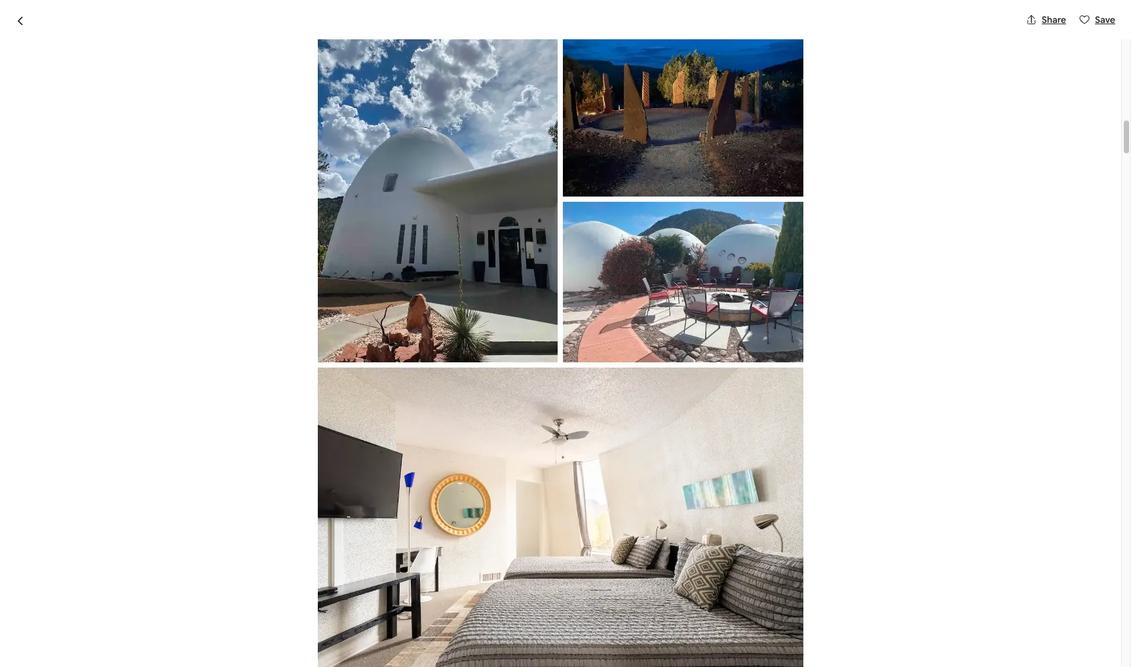 Task type: describe. For each thing, give the bounding box(es) containing it.
with inside the dedicated workspace a room with wifi that's well-suited for working.
[[269, 326, 287, 337]]

with down the 'sit' in the bottom of the page
[[254, 536, 275, 550]]

upscale
[[439, 646, 476, 660]]

architecture
[[274, 599, 334, 613]]

you for you are the only guests in this local icon/extreme dome home: the two largest (32' diameter) & tallest (32' high) guest domes equal 2,500 square feet. relax in great room with fireplace, sunken sofas/tv, grand piano, library & board games, in the groundfloor ensuite guest room or up spiral stairs to the loft. dine at kitchenette or courtyard bbq, with fire pit to sit around & talk into the night while stargazing. watch sun rise or set at stone circle with yoga & meditation. tpt#21263314
[[194, 457, 212, 471]]

0 vertical spatial and
[[536, 630, 554, 644]]

ensuite
[[194, 505, 229, 518]]

save
[[1095, 14, 1116, 26]]

circle
[[224, 536, 252, 550]]

taxes
[[753, 271, 776, 282]]

one
[[519, 599, 537, 613]]

are inside the once a "tour home of the future" we are continuing the original mission -- experience this unique futuristic architecture for yourself, by youself -- we only take one booking, for up to 8 guests, at a time. located near two of sedona's most popular vortexes -- cathedral rock and bell rock, enjoy our woodsy 3.5 acres with cafes, restaurants, upscale grocery store, shops, galleries, spas, bike rental, public golf course and trail heads just around the corner.
[[370, 583, 386, 597]]

dome
[[194, 235, 235, 253]]

games,
[[484, 489, 519, 503]]

shops,
[[548, 646, 579, 660]]

futuristic
[[229, 599, 272, 613]]

& right yoga
[[304, 536, 311, 550]]

feet.
[[489, 473, 511, 487]]

sit
[[263, 520, 275, 534]]

only inside the once a "tour home of the future" we are continuing the original mission -- experience this unique futuristic architecture for yourself, by youself -- we only take one booking, for up to 8 guests, at a time. located near two of sedona's most popular vortexes -- cathedral rock and bell rock, enjoy our woodsy 3.5 acres with cafes, restaurants, upscale grocery store, shops, galleries, spas, bike rental, public golf course and trail heads just around the corner.
[[473, 599, 493, 613]]

wifi
[[289, 326, 304, 337]]

reserve button
[[700, 382, 911, 413]]

sedona domes 5-star landmark extreme home image 1 image
[[194, 0, 561, 214]]

acres
[[297, 646, 323, 660]]

dome
[[430, 457, 458, 471]]

high)
[[304, 473, 328, 487]]

vortexes
[[405, 630, 447, 644]]

where
[[194, 642, 239, 661]]

baths
[[354, 257, 381, 271]]

save button
[[1074, 9, 1121, 31]]

guests
[[273, 457, 305, 471]]

4
[[404, 398, 410, 412]]

booking,
[[539, 599, 581, 613]]

to inside the once a "tour home of the future" we are continuing the original mission -- experience this unique futuristic architecture for yourself, by youself -- we only take one booking, for up to 8 guests, at a time. located near two of sedona's most popular vortexes -- cathedral rock and bell rock, enjoy our woodsy 3.5 acres with cafes, restaurants, upscale grocery store, shops, galleries, spas, bike rental, public golf course and trail heads just around the corner.
[[194, 615, 204, 629]]

most
[[339, 630, 364, 644]]

8
[[206, 615, 213, 629]]

bike
[[265, 662, 285, 667]]

0 horizontal spatial we
[[354, 583, 368, 597]]

1 horizontal spatial we
[[456, 599, 471, 613]]

once a "tour home of the future" we are continuing the original mission -- experience this unique futuristic architecture for yourself, by youself -- we only take one booking, for up to 8 guests, at a time. located near two of sedona's most popular vortexes -- cathedral rock and bell rock, enjoy our woodsy 3.5 acres with cafes, restaurants, upscale grocery store, shops, galleries, spas, bike rental, public golf course and trail heads just around the corner.
[[194, 583, 624, 667]]

hosted
[[238, 235, 286, 253]]

that's
[[306, 326, 330, 337]]

library
[[411, 489, 441, 503]]

$2,436 total before taxes
[[700, 252, 776, 282]]

dine
[[432, 505, 454, 518]]

0 horizontal spatial for
[[336, 599, 350, 613]]

set
[[578, 520, 593, 534]]

suited
[[352, 326, 378, 337]]

share button
[[1021, 9, 1072, 31]]

largest
[[532, 457, 566, 471]]

fireplace,
[[217, 489, 262, 503]]

while
[[410, 520, 435, 534]]

yourself,
[[352, 599, 393, 613]]

& up dine
[[443, 489, 451, 503]]

in down largest
[[542, 473, 550, 487]]

before for free
[[322, 398, 355, 412]]

take
[[495, 599, 516, 613]]

before for $2,436
[[722, 271, 751, 282]]

square
[[454, 473, 486, 487]]

fire
[[217, 520, 233, 534]]

courtyard
[[541, 505, 590, 518]]

this inside the you are the only guests in this local icon/extreme dome home: the two largest (32' diameter) & tallest (32' high) guest domes equal 2,500 square feet. relax in great room with fireplace, sunken sofas/tv, grand piano, library & board games, in the groundfloor ensuite guest room or up spiral stairs to the loft. dine at kitchenette or courtyard bbq, with fire pit to sit around & talk into the night while stargazing. watch sun rise or set at stone circle with yoga & meditation. tpt#21263314
[[318, 457, 335, 471]]

the down stairs
[[364, 520, 380, 534]]

galleries,
[[194, 662, 236, 667]]

1 horizontal spatial 2
[[543, 644, 549, 655]]

two inside the once a "tour home of the future" we are continuing the original mission -- experience this unique futuristic architecture for yourself, by youself -- we only take one booking, for up to 8 guests, at a time. located near two of sedona's most popular vortexes -- cathedral rock and bell rock, enjoy our woodsy 3.5 acres with cafes, restaurants, upscale grocery store, shops, galleries, spas, bike rental, public golf course and trail heads just around the corner.
[[260, 630, 278, 644]]

restaurants,
[[379, 646, 436, 660]]

continuing
[[388, 583, 439, 597]]

board
[[453, 489, 482, 503]]

only inside the you are the only guests in this local icon/extreme dome home: the two largest (32' diameter) & tallest (32' high) guest domes equal 2,500 square feet. relax in great room with fireplace, sunken sofas/tv, grand piano, library & board games, in the groundfloor ensuite guest room or up spiral stairs to the loft. dine at kitchenette or courtyard bbq, with fire pit to sit around & talk into the night while stargazing. watch sun rise or set at stone circle with yoga & meditation. tpt#21263314
[[250, 457, 270, 471]]

2 / 2
[[543, 644, 562, 655]]

are inside the you are the only guests in this local icon/extreme dome home: the two largest (32' diameter) & tallest (32' high) guest domes equal 2,500 square feet. relax in great room with fireplace, sunken sofas/tv, grand piano, library & board games, in the groundfloor ensuite guest room or up spiral stairs to the loft. dine at kitchenette or courtyard bbq, with fire pit to sit around & talk into the night while stargazing. watch sun rise or set at stone circle with yoga & meditation. tpt#21263314
[[214, 457, 229, 471]]

dialog containing share
[[0, 0, 1131, 667]]

with up free cancellation before february 4
[[310, 370, 328, 382]]

with up stone
[[194, 520, 215, 534]]

guest
[[331, 473, 358, 487]]

0 horizontal spatial (32'
[[285, 473, 302, 487]]

at inside the once a "tour home of the future" we are continuing the original mission -- experience this unique futuristic architecture for yourself, by youself -- we only take one booking, for up to 8 guests, at a time. located near two of sedona's most popular vortexes -- cathedral rock and bell rock, enjoy our woodsy 3.5 acres with cafes, restaurants, upscale grocery store, shops, galleries, spas, bike rental, public golf course and trail heads just around the corner.
[[252, 615, 262, 629]]

rock
[[510, 630, 534, 644]]

course
[[373, 662, 405, 667]]

for inside the dedicated workspace a room with wifi that's well-suited for working.
[[380, 326, 392, 337]]

sedona domes 5-star landmark extreme home image 3 image
[[566, 40, 744, 214]]

domes
[[360, 473, 394, 487]]

with inside the once a "tour home of the future" we are continuing the original mission -- experience this unique futuristic architecture for yourself, by youself -- we only take one booking, for up to 8 guests, at a time. located near two of sedona's most popular vortexes -- cathedral rock and bell rock, enjoy our woodsy 3.5 acres with cafes, restaurants, upscale grocery store, shops, galleries, spas, bike rental, public golf course and trail heads just around the corner.
[[325, 646, 346, 660]]

corner.
[[555, 662, 588, 667]]

by inside dome hosted by laura lee 7 beds · 2 baths
[[289, 235, 306, 253]]

in down "relax"
[[521, 489, 529, 503]]

golf
[[351, 662, 371, 667]]

the down 2 / 2
[[536, 662, 553, 667]]

meditation.
[[313, 536, 368, 550]]

laura lee
[[309, 235, 374, 253]]

kitchenette
[[469, 505, 526, 518]]

with up ensuite at left
[[194, 489, 215, 503]]

1 vertical spatial of
[[281, 630, 291, 644]]

2 horizontal spatial to
[[376, 505, 387, 518]]

local
[[338, 457, 360, 471]]

sedona's
[[293, 630, 336, 644]]

experience
[[546, 583, 600, 597]]

tallest
[[253, 473, 283, 487]]

loft.
[[408, 505, 430, 518]]

in up high)
[[307, 457, 315, 471]]



Task type: vqa. For each thing, say whether or not it's contained in the screenshot.
bottom TO
yes



Task type: locate. For each thing, give the bounding box(es) containing it.
talk
[[323, 520, 341, 534]]

2 vertical spatial to
[[194, 615, 204, 629]]

0 horizontal spatial only
[[250, 457, 270, 471]]

1 horizontal spatial by
[[395, 599, 407, 613]]

at down futuristic
[[252, 615, 262, 629]]

future"
[[318, 583, 351, 597]]

1 vertical spatial around
[[500, 662, 534, 667]]

& up fireplace, on the bottom
[[243, 473, 251, 487]]

1 horizontal spatial a
[[264, 615, 270, 629]]

in right yourself
[[301, 370, 308, 382]]

1 horizontal spatial for
[[380, 326, 392, 337]]

reserve
[[785, 391, 825, 404]]

and left bell
[[536, 630, 554, 644]]

0 horizontal spatial a
[[222, 583, 228, 597]]

1 vertical spatial this
[[602, 583, 620, 597]]

1 horizontal spatial to
[[251, 520, 261, 534]]

1 vertical spatial up
[[600, 599, 612, 613]]

into
[[343, 520, 362, 534]]

you inside the you are the only guests in this local icon/extreme dome home: the two largest (32' diameter) & tallest (32' high) guest domes equal 2,500 square feet. relax in great room with fireplace, sunken sofas/tv, grand piano, library & board games, in the groundfloor ensuite guest room or up spiral stairs to the loft. dine at kitchenette or courtyard bbq, with fire pit to sit around & talk into the night while stargazing. watch sun rise or set at stone circle with yoga & meditation. tpt#21263314
[[194, 457, 212, 471]]

with left wifi
[[269, 326, 287, 337]]

2 horizontal spatial 2
[[556, 644, 562, 655]]

1 horizontal spatial only
[[473, 599, 493, 613]]

or down sunken
[[293, 505, 303, 518]]

a
[[236, 326, 242, 337]]

this inside the once a "tour home of the future" we are continuing the original mission -- experience this unique futuristic architecture for yourself, by youself -- we only take one booking, for up to 8 guests, at a time. located near two of sedona's most popular vortexes -- cathedral rock and bell rock, enjoy our woodsy 3.5 acres with cafes, restaurants, upscale grocery store, shops, galleries, spas, bike rental, public golf course and trail heads just around the corner.
[[602, 583, 620, 597]]

around inside the once a "tour home of the future" we are continuing the original mission -- experience this unique futuristic architecture for yourself, by youself -- we only take one booking, for up to 8 guests, at a time. located near two of sedona's most popular vortexes -- cathedral rock and bell rock, enjoy our woodsy 3.5 acres with cafes, restaurants, upscale grocery store, shops, galleries, spas, bike rental, public golf course and trail heads just around the corner.
[[500, 662, 534, 667]]

to left 8
[[194, 615, 204, 629]]

a left time.
[[264, 615, 270, 629]]

& left talk
[[314, 520, 321, 534]]

to down the piano,
[[376, 505, 387, 518]]

0 horizontal spatial 2
[[346, 257, 352, 271]]

1 vertical spatial (32'
[[285, 473, 302, 487]]

guests,
[[215, 615, 250, 629]]

be
[[795, 424, 806, 436]]

1 vertical spatial room
[[263, 505, 291, 518]]

1 horizontal spatial you
[[752, 424, 767, 436]]

mission
[[497, 583, 534, 597]]

around down store,
[[500, 662, 534, 667]]

for
[[380, 326, 392, 337], [336, 599, 350, 613], [584, 599, 598, 613]]

1 horizontal spatial around
[[500, 662, 534, 667]]

1 horizontal spatial room
[[582, 473, 610, 487]]

or left set
[[565, 520, 576, 534]]

0 horizontal spatial you
[[194, 457, 212, 471]]

2 right /
[[556, 644, 562, 655]]

unique
[[194, 599, 226, 613]]

the up feet.
[[493, 457, 509, 471]]

and
[[536, 630, 554, 644], [408, 662, 426, 667]]

"tour
[[230, 583, 254, 597]]

before down lockbox.
[[322, 398, 355, 412]]

2 inside dome hosted by laura lee 7 beds · 2 baths
[[346, 257, 352, 271]]

great
[[552, 473, 580, 487]]

0 vertical spatial around
[[277, 520, 311, 534]]

up inside the you are the only guests in this local icon/extreme dome home: the two largest (32' diameter) & tallest (32' high) guest domes equal 2,500 square feet. relax in great room with fireplace, sunken sofas/tv, grand piano, library & board games, in the groundfloor ensuite guest room or up spiral stairs to the loft. dine at kitchenette or courtyard bbq, with fire pit to sit around & talk into the night while stargazing. watch sun rise or set at stone circle with yoga & meditation. tpt#21263314
[[306, 505, 318, 518]]

0 vertical spatial room
[[582, 473, 610, 487]]

before inside $2,436 total before taxes
[[722, 271, 751, 282]]

1 vertical spatial you
[[194, 457, 212, 471]]

0 vertical spatial to
[[376, 505, 387, 518]]

0 horizontal spatial two
[[260, 630, 278, 644]]

0 vertical spatial (32'
[[568, 457, 585, 471]]

total
[[700, 271, 720, 282]]

-
[[536, 583, 540, 597], [540, 583, 544, 597], [446, 599, 450, 613], [450, 599, 454, 613], [450, 630, 454, 644], [454, 630, 457, 644]]

2 horizontal spatial or
[[565, 520, 576, 534]]

dome hosted by laura lee 7 beds · 2 baths
[[194, 235, 381, 271]]

spas,
[[238, 662, 263, 667]]

piano,
[[380, 489, 409, 503]]

two up "relax"
[[511, 457, 530, 471]]

1 vertical spatial by
[[395, 599, 407, 613]]

around up yoga
[[277, 520, 311, 534]]

listing image 12 image
[[563, 202, 804, 363], [563, 202, 804, 363]]

0 horizontal spatial this
[[318, 457, 335, 471]]

up inside the once a "tour home of the future" we are continuing the original mission -- experience this unique futuristic architecture for yourself, by youself -- we only take one booking, for up to 8 guests, at a time. located near two of sedona's most popular vortexes -- cathedral rock and bell rock, enjoy our woodsy 3.5 acres with cafes, restaurants, upscale grocery store, shops, galleries, spas, bike rental, public golf course and trail heads just around the corner.
[[600, 599, 612, 613]]

you for you won't be charged yet
[[752, 424, 767, 436]]

1 horizontal spatial at
[[457, 505, 466, 518]]

at right set
[[595, 520, 605, 534]]

room
[[582, 473, 610, 487], [263, 505, 291, 518]]

1 vertical spatial we
[[456, 599, 471, 613]]

1 horizontal spatial (32'
[[568, 457, 585, 471]]

check
[[236, 370, 263, 382]]

2 left /
[[543, 644, 549, 655]]

by down continuing
[[395, 599, 407, 613]]

pit
[[235, 520, 248, 534]]

near
[[236, 630, 257, 644]]

1 horizontal spatial up
[[600, 599, 612, 613]]

the up night
[[389, 505, 405, 518]]

0 horizontal spatial by
[[289, 235, 306, 253]]

lockbox.
[[346, 370, 382, 382]]

heads
[[449, 662, 478, 667]]

up
[[306, 505, 318, 518], [600, 599, 612, 613]]

up up rock,
[[600, 599, 612, 613]]

you are the only guests in this local icon/extreme dome home: the two largest (32' diameter) & tallest (32' high) guest domes equal 2,500 square feet. relax in great room with fireplace, sunken sofas/tv, grand piano, library & board games, in the groundfloor ensuite guest room or up spiral stairs to the loft. dine at kitchenette or courtyard bbq, with fire pit to sit around & talk into the night while stargazing. watch sun rise or set at stone circle with yoga & meditation. tpt#21263314
[[194, 457, 618, 550]]

before
[[722, 271, 751, 282], [322, 398, 355, 412]]

a left '"tour'
[[222, 583, 228, 597]]

two up woodsy
[[260, 630, 278, 644]]

for down experience
[[584, 599, 598, 613]]

listing image 10 image
[[318, 35, 558, 363], [318, 35, 558, 363]]

1 horizontal spatial and
[[536, 630, 554, 644]]

equal
[[396, 473, 422, 487]]

february
[[357, 398, 401, 412]]

located
[[194, 630, 233, 644]]

before down $2,436
[[722, 271, 751, 282]]

rental,
[[287, 662, 318, 667]]

our
[[222, 646, 238, 660]]

yourself
[[265, 370, 299, 382]]

are up diameter)
[[214, 457, 229, 471]]

free cancellation before february 4
[[236, 398, 410, 412]]

dedicated workspace a room with wifi that's well-suited for working.
[[236, 309, 430, 337]]

0 horizontal spatial room
[[263, 505, 291, 518]]

or up sun
[[529, 505, 539, 518]]

two inside the you are the only guests in this local icon/extreme dome home: the two largest (32' diameter) & tallest (32' high) guest domes equal 2,500 square feet. relax in great room with fireplace, sunken sofas/tv, grand piano, library & board games, in the groundfloor ensuite guest room or up spiral stairs to the loft. dine at kitchenette or courtyard bbq, with fire pit to sit around & talk into the night while stargazing. watch sun rise or set at stone circle with yoga & meditation. tpt#21263314
[[511, 457, 530, 471]]

1 vertical spatial at
[[595, 520, 605, 534]]

listing image 11 image
[[563, 35, 804, 196], [563, 35, 804, 196]]

0 vertical spatial you
[[752, 424, 767, 436]]

0 horizontal spatial or
[[293, 505, 303, 518]]

0 horizontal spatial and
[[408, 662, 426, 667]]

with up public
[[325, 646, 346, 660]]

share
[[1042, 14, 1067, 26]]

0 vertical spatial a
[[222, 583, 228, 597]]

2/9/2024 button
[[700, 298, 911, 335]]

for right suited
[[380, 326, 392, 337]]

the left lockbox.
[[330, 370, 344, 382]]

up down sofas/tv,
[[306, 505, 318, 518]]

by right hosted
[[289, 235, 306, 253]]

stargazing.
[[437, 520, 490, 534]]

2 horizontal spatial for
[[584, 599, 598, 613]]

1 vertical spatial to
[[251, 520, 261, 534]]

by inside the once a "tour home of the future" we are continuing the original mission -- experience this unique futuristic architecture for yourself, by youself -- we only take one booking, for up to 8 guests, at a time. located near two of sedona's most popular vortexes -- cathedral rock and bell rock, enjoy our woodsy 3.5 acres with cafes, restaurants, upscale grocery store, shops, galleries, spas, bike rental, public golf course and trail heads just around the corner.
[[395, 599, 407, 613]]

0 horizontal spatial to
[[194, 615, 204, 629]]

bell
[[556, 630, 573, 644]]

room up groundfloor on the bottom of the page
[[582, 473, 610, 487]]

0 horizontal spatial around
[[277, 520, 311, 534]]

1 vertical spatial before
[[322, 398, 355, 412]]

groundfloor
[[550, 489, 608, 503]]

rock,
[[576, 630, 602, 644]]

bbq,
[[593, 505, 616, 518]]

the up architecture
[[299, 583, 315, 597]]

you'll
[[242, 642, 277, 661]]

tpt#21263314
[[370, 536, 440, 550]]

0 horizontal spatial at
[[252, 615, 262, 629]]

only up tallest
[[250, 457, 270, 471]]

/
[[551, 644, 554, 655]]

and down restaurants,
[[408, 662, 426, 667]]

7
[[307, 257, 312, 271]]

free
[[236, 398, 257, 412]]

guest
[[231, 505, 260, 518]]

to left the 'sit' in the bottom of the page
[[251, 520, 261, 534]]

by
[[289, 235, 306, 253], [395, 599, 407, 613]]

at up stargazing.
[[457, 505, 466, 518]]

1 vertical spatial a
[[264, 615, 270, 629]]

home:
[[460, 457, 490, 471]]

home
[[257, 583, 284, 597]]

0 vertical spatial by
[[289, 235, 306, 253]]

around inside the you are the only guests in this local icon/extreme dome home: the two largest (32' diameter) & tallest (32' high) guest domes equal 2,500 square feet. relax in great room with fireplace, sunken sofas/tv, grand piano, library & board games, in the groundfloor ensuite guest room or up spiral stairs to the loft. dine at kitchenette or courtyard bbq, with fire pit to sit around & talk into the night while stargazing. watch sun rise or set at stone circle with yoga & meditation. tpt#21263314
[[277, 520, 311, 534]]

you
[[752, 424, 767, 436], [194, 457, 212, 471]]

0 horizontal spatial before
[[322, 398, 355, 412]]

0 vertical spatial we
[[354, 583, 368, 597]]

we down the original
[[456, 599, 471, 613]]

0 vertical spatial of
[[287, 583, 297, 597]]

0 vertical spatial only
[[250, 457, 270, 471]]

1 horizontal spatial or
[[529, 505, 539, 518]]

only down the original
[[473, 599, 493, 613]]

queen room on ground floor image
[[318, 368, 804, 667], [318, 368, 804, 667]]

0 vertical spatial at
[[457, 505, 466, 518]]

laura lee is a superhost. learn more about laura lee. image
[[585, 235, 622, 272], [585, 235, 622, 272]]

room
[[244, 326, 267, 337]]

1 vertical spatial and
[[408, 662, 426, 667]]

beds
[[315, 257, 339, 271]]

time.
[[272, 615, 296, 629]]

the up diameter)
[[232, 457, 248, 471]]

this up high)
[[318, 457, 335, 471]]

sedona domes 5-star landmark extreme home image 5 image
[[750, 40, 928, 214]]

0 vertical spatial up
[[306, 505, 318, 518]]

yet
[[845, 424, 859, 436]]

are up yourself,
[[370, 583, 386, 597]]

2
[[346, 257, 352, 271], [543, 644, 549, 655], [556, 644, 562, 655]]

youself
[[409, 599, 444, 613]]

you left won't
[[752, 424, 767, 436]]

the down "relax"
[[532, 489, 548, 503]]

(32' up great
[[568, 457, 585, 471]]

around
[[277, 520, 311, 534], [500, 662, 534, 667]]

store,
[[518, 646, 545, 660]]

two
[[511, 457, 530, 471], [260, 630, 278, 644]]

we up yourself,
[[354, 583, 368, 597]]

2 horizontal spatial at
[[595, 520, 605, 534]]

0 horizontal spatial up
[[306, 505, 318, 518]]

2 right ·
[[346, 257, 352, 271]]

for down future"
[[336, 599, 350, 613]]

you up diameter)
[[194, 457, 212, 471]]

this right experience
[[602, 583, 620, 597]]

the up youself in the bottom left of the page
[[441, 583, 458, 597]]

0 vertical spatial before
[[722, 271, 751, 282]]

sofas/tv,
[[300, 489, 347, 503]]

relax
[[514, 473, 539, 487]]

grocery
[[478, 646, 516, 660]]

of down time.
[[281, 630, 291, 644]]

at
[[457, 505, 466, 518], [595, 520, 605, 534], [252, 615, 262, 629]]

trail
[[428, 662, 447, 667]]

sun
[[526, 520, 544, 534]]

won't
[[769, 424, 793, 436]]

stairs
[[348, 505, 374, 518]]

grand
[[349, 489, 377, 503]]

2 vertical spatial at
[[252, 615, 262, 629]]

1 vertical spatial are
[[370, 583, 386, 597]]

1 horizontal spatial this
[[602, 583, 620, 597]]

enjoy
[[194, 646, 220, 660]]

only
[[250, 457, 270, 471], [473, 599, 493, 613]]

1 vertical spatial two
[[260, 630, 278, 644]]

(32' down guests
[[285, 473, 302, 487]]

1 horizontal spatial two
[[511, 457, 530, 471]]

0 vertical spatial this
[[318, 457, 335, 471]]

1 horizontal spatial before
[[722, 271, 751, 282]]

1 vertical spatial only
[[473, 599, 493, 613]]

cafes,
[[348, 646, 377, 660]]

0 vertical spatial are
[[214, 457, 229, 471]]

we
[[354, 583, 368, 597], [456, 599, 471, 613]]

room down sunken
[[263, 505, 291, 518]]

dialog
[[0, 0, 1131, 667]]

0 vertical spatial two
[[511, 457, 530, 471]]

1 horizontal spatial are
[[370, 583, 386, 597]]

of up architecture
[[287, 583, 297, 597]]

0 horizontal spatial are
[[214, 457, 229, 471]]

2,500
[[425, 473, 451, 487]]

a
[[222, 583, 228, 597], [264, 615, 270, 629]]

2/9/2024
[[707, 315, 746, 327]]

stone
[[194, 536, 222, 550]]

you won't be charged yet
[[752, 424, 859, 436]]



